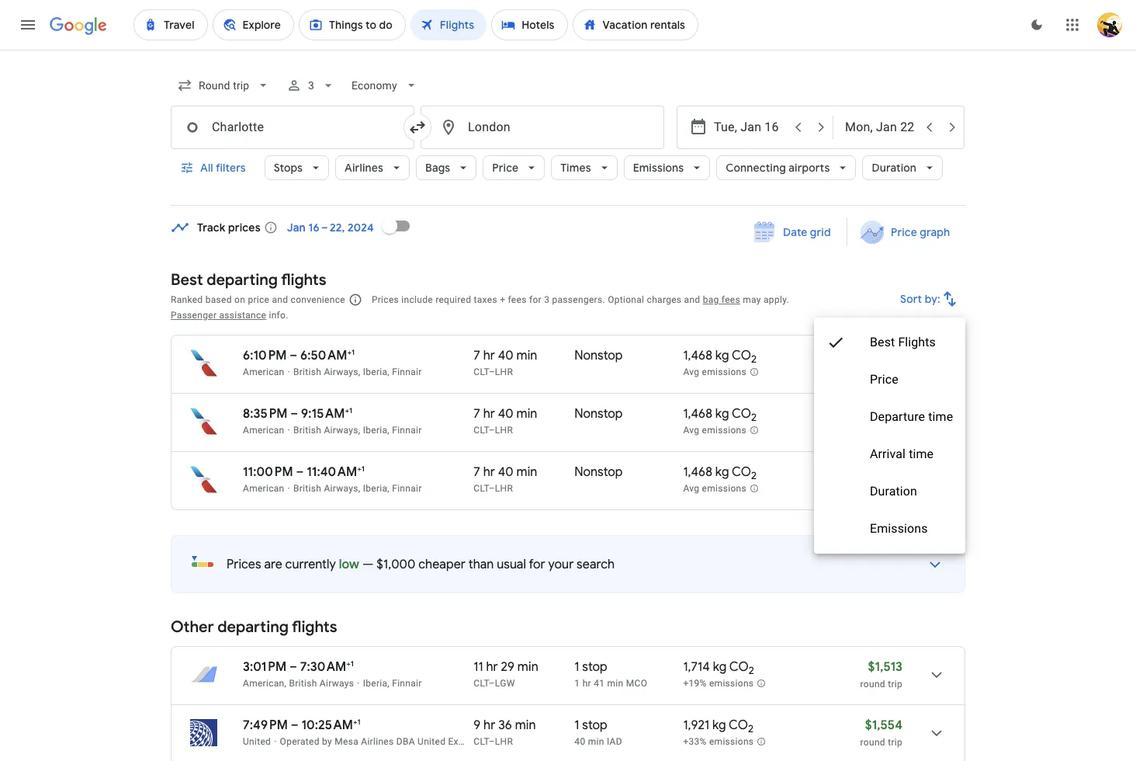 Task type: describe. For each thing, give the bounding box(es) containing it.
$1,000
[[377, 557, 416, 572]]

passenger assistance button
[[171, 310, 267, 321]]

times
[[561, 161, 592, 175]]

avg emissions for 11:40 am
[[684, 483, 747, 494]]

+ for 9:15 am
[[345, 405, 350, 415]]

american for 8:35 pm
[[243, 425, 285, 436]]

bag
[[703, 294, 720, 305]]

$1,604 for $1,604 round trip
[[865, 348, 903, 363]]

airways
[[320, 678, 354, 689]]

departure time
[[870, 409, 954, 424]]

times button
[[552, 149, 618, 186]]

time for departure time
[[929, 409, 954, 424]]

$1,604 round trip
[[861, 348, 903, 378]]

7:49 pm – 10:25 am + 1
[[243, 717, 361, 733]]

avg for 9:15 am
[[684, 425, 700, 436]]

trip for $1,513
[[889, 679, 903, 690]]

usual
[[497, 557, 527, 572]]

3 inside popup button
[[309, 79, 315, 92]]

2 for from the top
[[529, 557, 546, 572]]

+ for 7:30 am
[[347, 659, 351, 669]]

co for $1,604
[[732, 348, 752, 363]]

1 stop flight. element for 11 hr 29 min
[[575, 659, 608, 677]]

flights for other departing flights
[[292, 617, 337, 637]]

flight details. leaves charlotte douglas international airport at 7:49 pm on tuesday, january 16 and arrives at heathrow airport at 10:25 am on wednesday, january 17. image
[[919, 714, 956, 752]]

learn more about tracked prices image
[[264, 221, 278, 235]]

mesa
[[335, 736, 359, 747]]

convenience
[[291, 294, 345, 305]]

hr for 11:40 am
[[484, 464, 495, 480]]

Arrival time: 7:30 AM on  Wednesday, January 17. text field
[[300, 659, 354, 675]]

7 hr 40 min clt – lhr for 11:40 am
[[474, 464, 538, 494]]

1 united from the left
[[243, 736, 271, 747]]

co for $1,513
[[730, 659, 749, 675]]

stop for 11 hr 29 min
[[583, 659, 608, 675]]

1,468 kg co 2 for 11:40 am
[[684, 464, 757, 482]]

+ for 10:25 am
[[353, 717, 358, 727]]

prices include required taxes + fees for 3 passengers. optional charges and bag fees may apply. passenger assistance
[[171, 294, 790, 321]]

—
[[363, 557, 374, 572]]

flights
[[899, 335, 936, 349]]

american, british airways
[[243, 678, 354, 689]]

based
[[206, 294, 232, 305]]

mco
[[627, 678, 648, 689]]

7:30 am
[[300, 659, 347, 675]]

6:50 am
[[301, 348, 348, 363]]

all
[[200, 161, 213, 175]]

+33% emissions
[[684, 736, 754, 747]]

1,468 kg co 2 for 9:15 am
[[684, 406, 757, 424]]

clt for 7:30 am
[[474, 678, 489, 689]]

iberia, for 11:40 am
[[363, 483, 390, 494]]

Arrival time: 10:25 AM on  Wednesday, January 17. text field
[[302, 717, 361, 733]]

by:
[[926, 292, 941, 306]]

best flights
[[870, 335, 936, 349]]

11 hr 29 min clt – lgw
[[474, 659, 539, 689]]

find the best price region
[[171, 207, 966, 259]]

best for best flights
[[870, 335, 896, 349]]

price
[[248, 294, 270, 305]]

optional
[[608, 294, 645, 305]]

track
[[197, 221, 226, 235]]

hr for 9:15 am
[[484, 406, 495, 422]]

stops button
[[265, 149, 329, 186]]

main content containing best departing flights
[[171, 207, 966, 761]]

+ for 6:50 am
[[348, 347, 352, 357]]

required
[[436, 294, 472, 305]]

40 for 9:15 am
[[498, 406, 514, 422]]

british airways, iberia, finnair for 11:40 am
[[294, 483, 422, 494]]

passengers.
[[553, 294, 606, 305]]

emissions inside popup button
[[633, 161, 684, 175]]

Arrival time: 6:50 AM on  Wednesday, January 17. text field
[[301, 347, 355, 363]]

airlines inside popup button
[[345, 161, 384, 175]]

ranked
[[171, 294, 203, 305]]

departing for best
[[207, 270, 278, 290]]

Departure text field
[[714, 106, 786, 148]]

nonstop for 6:50 am
[[575, 348, 623, 363]]

leaves charlotte douglas international airport at 11:00 pm on tuesday, january 16 and arrives at heathrow airport at 11:40 am on wednesday, january 17. element
[[243, 464, 365, 480]]

min for 9:15 am
[[517, 406, 538, 422]]

best flights radio item
[[814, 324, 966, 361]]

airlines button
[[336, 149, 410, 186]]

connecting
[[726, 161, 787, 175]]

11:00 pm
[[243, 464, 293, 480]]

8:35 pm – 9:15 am + 1
[[243, 405, 353, 422]]

36
[[499, 718, 512, 733]]

price graph button
[[851, 218, 963, 246]]

taxes
[[474, 294, 498, 305]]

9:15 am
[[301, 406, 345, 422]]

hr inside 1 stop 1 hr 41 min mco
[[583, 678, 592, 689]]

duration inside popup button
[[872, 161, 917, 175]]

apply.
[[764, 294, 790, 305]]

Departure time: 7:49 PM. text field
[[243, 718, 288, 733]]

40 inside 1 stop 40 min iad
[[575, 736, 586, 747]]

flights for best departing flights
[[281, 270, 327, 290]]

avg emissions for 9:15 am
[[684, 425, 747, 436]]

total duration 7 hr 40 min. element for 11:40 am
[[474, 464, 575, 482]]

2 trip from the top
[[889, 484, 903, 495]]

leaves charlotte douglas international airport at 3:01 pm on tuesday, january 16 and arrives at london gatwick airport at 7:30 am on wednesday, january 17. element
[[243, 659, 354, 675]]

1,921
[[684, 718, 710, 733]]

sort by:
[[901, 292, 941, 306]]

departure
[[870, 409, 926, 424]]

round for $1,513
[[861, 679, 886, 690]]

6:10 pm
[[243, 348, 287, 363]]

nonstop flight. element for 6:50 am
[[575, 348, 623, 366]]

– inside 8:35 pm – 9:15 am + 1
[[291, 406, 298, 422]]

9
[[474, 718, 481, 733]]

search
[[577, 557, 615, 572]]

lhr for 10:25 am
[[495, 736, 513, 747]]

1 left 41
[[575, 678, 580, 689]]

layover (1 of 1) is a 1 hr 41 min layover at orlando international airport in orlando. element
[[575, 677, 676, 690]]

2 round from the top
[[861, 484, 886, 495]]

total duration 9 hr 36 min. element
[[474, 718, 575, 735]]

6:10 pm – 6:50 am + 1
[[243, 347, 355, 363]]

hr for 10:25 am
[[484, 718, 496, 733]]

prices
[[228, 221, 261, 235]]

– inside 11:00 pm – 11:40 am + 1
[[296, 464, 304, 480]]

price button
[[483, 149, 545, 186]]

10:25 am
[[302, 718, 353, 733]]

+19%
[[684, 678, 707, 689]]

filters
[[216, 161, 246, 175]]

kg for $1,604
[[716, 348, 730, 363]]

and inside 'prices include required taxes + fees for 3 passengers. optional charges and bag fees may apply. passenger assistance'
[[685, 294, 701, 305]]

1,468 for 6:50 am
[[684, 348, 713, 363]]

prices for include
[[372, 294, 399, 305]]

lhr for 11:40 am
[[495, 483, 513, 494]]

– inside "7:49 pm – 10:25 am + 1"
[[291, 718, 299, 733]]

swap origin and destination. image
[[408, 118, 427, 137]]

7 hr 40 min clt – lhr for 6:50 am
[[474, 348, 538, 377]]

1,468 for 11:40 am
[[684, 464, 713, 480]]

all filters button
[[171, 149, 258, 186]]

include
[[402, 294, 433, 305]]

bags button
[[416, 149, 477, 186]]

1 stop flight. element for 9 hr 36 min
[[575, 718, 608, 735]]

1604 US dollars text field
[[865, 406, 903, 422]]

emissions for $1,554
[[710, 736, 754, 747]]

total duration 7 hr 40 min. element for 9:15 am
[[474, 406, 575, 424]]

american for 6:10 pm
[[243, 367, 285, 377]]

time for arrival time
[[909, 447, 934, 461]]

trip for $1,554
[[889, 737, 903, 748]]

clt for 6:50 am
[[474, 367, 489, 377]]

7 for 9:15 am
[[474, 406, 481, 422]]

+33%
[[684, 736, 707, 747]]

price graph
[[891, 225, 951, 239]]

Departure time: 3:01 PM. text field
[[243, 659, 287, 675]]

by
[[322, 736, 332, 747]]

Arrival time: 9:15 AM on  Wednesday, January 17. text field
[[301, 405, 353, 422]]

– inside 9 hr 36 min clt – lhr
[[489, 736, 495, 747]]

2024
[[348, 221, 374, 235]]

– inside 6:10 pm – 6:50 am + 1
[[290, 348, 298, 363]]

avg for 11:40 am
[[684, 483, 700, 494]]

for inside 'prices include required taxes + fees for 3 passengers. optional charges and bag fees may apply. passenger assistance'
[[530, 294, 542, 305]]

price inside the select your sort order. menu
[[870, 372, 899, 387]]

sort
[[901, 292, 923, 306]]

emissions inside the select your sort order. menu
[[870, 521, 928, 536]]

operated by mesa airlines dba united express
[[280, 736, 483, 747]]

min inside 1 stop 40 min iad
[[588, 736, 605, 747]]

3 inside 'prices include required taxes + fees for 3 passengers. optional charges and bag fees may apply. passenger assistance'
[[545, 294, 550, 305]]

total duration 7 hr 40 min. element for 6:50 am
[[474, 348, 575, 366]]

co for $1,554
[[729, 718, 749, 733]]

airways, for 9:15 am
[[324, 425, 361, 436]]

airways, for 11:40 am
[[324, 483, 361, 494]]

emissions for $1,513
[[710, 678, 754, 689]]

1513 US dollars text field
[[869, 659, 903, 675]]

min for 6:50 am
[[517, 348, 538, 363]]

other
[[171, 617, 214, 637]]

lgw
[[495, 678, 515, 689]]

1,468 for 9:15 am
[[684, 406, 713, 422]]

3:01 pm
[[243, 659, 287, 675]]

$1,604 for $1,604
[[865, 406, 903, 422]]

1 stop 1 hr 41 min mco
[[575, 659, 648, 689]]

7 for 11:40 am
[[474, 464, 481, 480]]

passenger
[[171, 310, 217, 321]]

arrival time
[[870, 447, 934, 461]]

emissions for $1,604
[[702, 367, 747, 378]]

british for 6:50 am
[[294, 367, 322, 377]]

3:01 pm – 7:30 am + 1
[[243, 659, 354, 675]]

stops
[[274, 161, 303, 175]]

more details image
[[917, 546, 954, 583]]

3 button
[[281, 67, 343, 104]]



Task type: vqa. For each thing, say whether or not it's contained in the screenshot.
convenience
yes



Task type: locate. For each thing, give the bounding box(es) containing it.
hr inside 9 hr 36 min clt – lhr
[[484, 718, 496, 733]]

may
[[743, 294, 762, 305]]

american,
[[243, 678, 287, 689]]

1 horizontal spatial prices
[[372, 294, 399, 305]]

0 horizontal spatial united
[[243, 736, 271, 747]]

0 vertical spatial $1,604
[[865, 348, 903, 363]]

airways, down arrival time: 9:15 am on  wednesday, january 17. 'text box'
[[324, 425, 361, 436]]

0 vertical spatial duration
[[872, 161, 917, 175]]

and right 'price'
[[272, 294, 288, 305]]

0 vertical spatial avg emissions
[[684, 367, 747, 378]]

prices inside 'prices include required taxes + fees for 3 passengers. optional charges and bag fees may apply. passenger assistance'
[[372, 294, 399, 305]]

kg for $1,554
[[713, 718, 727, 733]]

1,921 kg co 2
[[684, 718, 754, 736]]

0 vertical spatial departing
[[207, 270, 278, 290]]

0 vertical spatial american
[[243, 367, 285, 377]]

2 vertical spatial avg
[[684, 483, 700, 494]]

0 vertical spatial nonstop
[[575, 348, 623, 363]]

none search field containing all filters
[[171, 67, 966, 206]]

hr for 7:30 am
[[487, 659, 498, 675]]

co inside 1,714 kg co 2
[[730, 659, 749, 675]]

$1,604 up "$1,604" text box
[[865, 348, 903, 363]]

2 american from the top
[[243, 425, 285, 436]]

0 vertical spatial for
[[530, 294, 542, 305]]

change appearance image
[[1019, 6, 1056, 43]]

1 inside 8:35 pm – 9:15 am + 1
[[350, 405, 353, 415]]

0 vertical spatial best
[[171, 270, 203, 290]]

1 horizontal spatial emissions
[[870, 521, 928, 536]]

1 avg from the top
[[684, 367, 700, 378]]

2 1,468 kg co 2 from the top
[[684, 406, 757, 424]]

1 vertical spatial airways,
[[324, 425, 361, 436]]

british airways, iberia, finnair down arrival time: 11:40 am on  wednesday, january 17. text field on the bottom left
[[294, 483, 422, 494]]

1 vertical spatial price
[[891, 225, 918, 239]]

emissions
[[702, 367, 747, 378], [702, 425, 747, 436], [702, 483, 747, 494], [710, 678, 754, 689], [710, 736, 754, 747]]

1 7 hr 40 min clt – lhr from the top
[[474, 348, 538, 377]]

emissions right times popup button
[[633, 161, 684, 175]]

british airways, iberia, finnair for 9:15 am
[[294, 425, 422, 436]]

1 horizontal spatial and
[[685, 294, 701, 305]]

for left passengers.
[[530, 294, 542, 305]]

trip inside $1,554 round trip
[[889, 737, 903, 748]]

round down best flights radio item
[[861, 367, 886, 378]]

4 clt from the top
[[474, 678, 489, 689]]

1 up 'layover (1 of 1) is a 1 hr 41 min layover at orlando international airport in orlando.' element
[[575, 659, 580, 675]]

1 vertical spatial 3
[[545, 294, 550, 305]]

1 vertical spatial nonstop
[[575, 406, 623, 422]]

airlines
[[345, 161, 384, 175], [361, 736, 394, 747]]

united right dba
[[418, 736, 446, 747]]

1 airways, from the top
[[324, 367, 361, 377]]

trip inside $1,604 round trip
[[889, 367, 903, 378]]

1 inside "7:49 pm – 10:25 am + 1"
[[358, 717, 361, 727]]

+ inside 3:01 pm – 7:30 am + 1
[[347, 659, 351, 669]]

round down arrival
[[861, 484, 886, 495]]

trip down $1,513 at the right bottom of page
[[889, 679, 903, 690]]

3 total duration 7 hr 40 min. element from the top
[[474, 464, 575, 482]]

layover (1 of 1) is a 40 min layover at dulles international airport in washington. element
[[575, 735, 676, 748]]

british down 3:01 pm – 7:30 am + 1
[[289, 678, 317, 689]]

2 iberia, from the top
[[363, 425, 390, 436]]

american down the 11:00 pm text box
[[243, 483, 285, 494]]

– inside 3:01 pm – 7:30 am + 1
[[290, 659, 297, 675]]

0 horizontal spatial prices
[[227, 557, 261, 572]]

airlines up 2024
[[345, 161, 384, 175]]

1 1 stop flight. element from the top
[[575, 659, 608, 677]]

0 vertical spatial price
[[493, 161, 519, 175]]

duration down arrival
[[870, 484, 918, 499]]

2 vertical spatial british airways, iberia, finnair
[[294, 483, 422, 494]]

1 and from the left
[[272, 294, 288, 305]]

united down 7:49 pm text field
[[243, 736, 271, 747]]

hr for 6:50 am
[[484, 348, 495, 363]]

departing up the 'on'
[[207, 270, 278, 290]]

2 for $1,604
[[752, 353, 757, 366]]

kg inside 1,714 kg co 2
[[713, 659, 727, 675]]

prices are currently low — $1,000 cheaper than usual for your search
[[227, 557, 615, 572]]

2 lhr from the top
[[495, 425, 513, 436]]

4 trip from the top
[[889, 737, 903, 748]]

stop for 9 hr 36 min
[[583, 718, 608, 733]]

1 trip from the top
[[889, 367, 903, 378]]

airports
[[789, 161, 831, 175]]

1 horizontal spatial fees
[[722, 294, 741, 305]]

3 1,468 from the top
[[684, 464, 713, 480]]

trip inside $1,513 round trip
[[889, 679, 903, 690]]

1 vertical spatial american
[[243, 425, 285, 436]]

avg for 6:50 am
[[684, 367, 700, 378]]

trip for $1,604
[[889, 367, 903, 378]]

Return text field
[[846, 106, 917, 148]]

airways, down arrival time: 6:50 am on  wednesday, january 17. text box
[[324, 367, 361, 377]]

2 vertical spatial 7
[[474, 464, 481, 480]]

total duration 11 hr 29 min. element
[[474, 659, 575, 677]]

kg
[[716, 348, 730, 363], [716, 406, 730, 422], [716, 464, 730, 480], [713, 659, 727, 675], [713, 718, 727, 733]]

2 vertical spatial airways,
[[324, 483, 361, 494]]

2 vertical spatial 1,468
[[684, 464, 713, 480]]

price
[[493, 161, 519, 175], [891, 225, 918, 239], [870, 372, 899, 387]]

1 vertical spatial duration
[[870, 484, 918, 499]]

3 american from the top
[[243, 483, 285, 494]]

2 vertical spatial total duration 7 hr 40 min. element
[[474, 464, 575, 482]]

grid
[[811, 225, 832, 239]]

time right arrival
[[909, 447, 934, 461]]

time right the departure
[[929, 409, 954, 424]]

+ for 11:40 am
[[357, 464, 362, 474]]

1 nonstop flight. element from the top
[[575, 348, 623, 366]]

1 vertical spatial 1,468 kg co 2
[[684, 406, 757, 424]]

4 round from the top
[[861, 737, 886, 748]]

fees right bag
[[722, 294, 741, 305]]

1 horizontal spatial united
[[418, 736, 446, 747]]

2 vertical spatial american
[[243, 483, 285, 494]]

best up ranked
[[171, 270, 203, 290]]

1 stop flight. element
[[575, 659, 608, 677], [575, 718, 608, 735]]

trip down best flights radio item
[[889, 367, 903, 378]]

4 lhr from the top
[[495, 736, 513, 747]]

price inside popup button
[[493, 161, 519, 175]]

jan 16 – 22, 2024
[[287, 221, 374, 235]]

round for $1,604
[[861, 367, 886, 378]]

lhr inside 9 hr 36 min clt – lhr
[[495, 736, 513, 747]]

1 finnair from the top
[[392, 367, 422, 377]]

duration button
[[863, 149, 944, 186]]

nonstop flight. element for 9:15 am
[[575, 406, 623, 424]]

1 1,468 from the top
[[684, 348, 713, 363]]

american down the 6:10 pm "text box"
[[243, 367, 285, 377]]

Departure time: 6:10 PM. text field
[[243, 348, 287, 363]]

1 inside 6:10 pm – 6:50 am + 1
[[352, 347, 355, 357]]

3 7 hr 40 min clt – lhr from the top
[[474, 464, 538, 494]]

min inside 9 hr 36 min clt – lhr
[[515, 718, 536, 733]]

emissions
[[633, 161, 684, 175], [870, 521, 928, 536]]

prices for are
[[227, 557, 261, 572]]

united
[[243, 736, 271, 747], [418, 736, 446, 747]]

british down 6:10 pm – 6:50 am + 1
[[294, 367, 322, 377]]

11
[[474, 659, 484, 675]]

2 for $1,554
[[749, 722, 754, 736]]

round down $1,554
[[861, 737, 886, 748]]

1
[[352, 347, 355, 357], [350, 405, 353, 415], [362, 464, 365, 474], [351, 659, 354, 669], [575, 659, 580, 675], [575, 678, 580, 689], [358, 717, 361, 727], [575, 718, 580, 733]]

departing for other
[[218, 617, 289, 637]]

None search field
[[171, 67, 966, 206]]

finnair for 9:15 am
[[392, 425, 422, 436]]

2 finnair from the top
[[392, 425, 422, 436]]

stop up iad
[[583, 718, 608, 733]]

your
[[549, 557, 574, 572]]

british for 9:15 am
[[294, 425, 322, 436]]

1 vertical spatial stop
[[583, 718, 608, 733]]

trip down $1,554
[[889, 737, 903, 748]]

kg inside 1,921 kg co 2
[[713, 718, 727, 733]]

8:35 pm
[[243, 406, 288, 422]]

sort by: button
[[895, 280, 966, 318]]

1 vertical spatial prices
[[227, 557, 261, 572]]

1 horizontal spatial best
[[870, 335, 896, 349]]

3 british airways, iberia, finnair from the top
[[294, 483, 422, 494]]

iberia, for 9:15 am
[[363, 425, 390, 436]]

16 – 22,
[[309, 221, 345, 235]]

1 vertical spatial $1,604
[[865, 406, 903, 422]]

0 vertical spatial 7
[[474, 348, 481, 363]]

lhr for 6:50 am
[[495, 367, 513, 377]]

1 american from the top
[[243, 367, 285, 377]]

1 $1,604 from the top
[[865, 348, 903, 363]]

clt inside 11 hr 29 min clt – lgw
[[474, 678, 489, 689]]

trip down arrival time
[[889, 484, 903, 495]]

flights up 7:30 am
[[292, 617, 337, 637]]

airways, for 6:50 am
[[324, 367, 361, 377]]

1 inside 1 stop 40 min iad
[[575, 718, 580, 733]]

3 airways, from the top
[[324, 483, 361, 494]]

1 nonstop from the top
[[575, 348, 623, 363]]

round trip
[[861, 484, 903, 495]]

for left your
[[529, 557, 546, 572]]

avg emissions for 6:50 am
[[684, 367, 747, 378]]

prices right learn more about ranking image
[[372, 294, 399, 305]]

1 fees from the left
[[508, 294, 527, 305]]

– inside 11 hr 29 min clt – lgw
[[489, 678, 495, 689]]

leaves charlotte douglas international airport at 7:49 pm on tuesday, january 16 and arrives at heathrow airport at 10:25 am on wednesday, january 17. element
[[243, 717, 361, 733]]

assistance
[[219, 310, 267, 321]]

kg for $1,513
[[713, 659, 727, 675]]

leaves charlotte douglas international airport at 8:35 pm on tuesday, january 16 and arrives at heathrow airport at 9:15 am on wednesday, january 17. element
[[243, 405, 353, 422]]

arrival
[[870, 447, 906, 461]]

$1,554
[[866, 718, 903, 733]]

Arrival time: 11:40 AM on  Wednesday, January 17. text field
[[307, 464, 365, 480]]

1 inside 3:01 pm – 7:30 am + 1
[[351, 659, 354, 669]]

2
[[752, 353, 757, 366], [752, 411, 757, 424], [752, 469, 757, 482], [749, 664, 755, 677], [749, 722, 754, 736]]

7 for 6:50 am
[[474, 348, 481, 363]]

0 vertical spatial 1 stop flight. element
[[575, 659, 608, 677]]

main menu image
[[19, 16, 37, 34]]

select your sort order. menu
[[814, 318, 966, 554]]

2 vertical spatial nonstop
[[575, 464, 623, 480]]

other departing flights
[[171, 617, 337, 637]]

1 vertical spatial british airways, iberia, finnair
[[294, 425, 422, 436]]

1 right 11:40 am
[[362, 464, 365, 474]]

3 trip from the top
[[889, 679, 903, 690]]

0 vertical spatial british airways, iberia, finnair
[[294, 367, 422, 377]]

0 vertical spatial avg
[[684, 367, 700, 378]]

$1,604
[[865, 348, 903, 363], [865, 406, 903, 422]]

clt inside 9 hr 36 min clt – lhr
[[474, 736, 489, 747]]

0 vertical spatial emissions
[[633, 161, 684, 175]]

1 right 9:15 am
[[350, 405, 353, 415]]

prices left "are"
[[227, 557, 261, 572]]

flights up convenience at the top left of page
[[281, 270, 327, 290]]

british airways, iberia, finnair down arrival time: 9:15 am on  wednesday, january 17. 'text box'
[[294, 425, 422, 436]]

min
[[517, 348, 538, 363], [517, 406, 538, 422], [517, 464, 538, 480], [518, 659, 539, 675], [608, 678, 624, 689], [515, 718, 536, 733], [588, 736, 605, 747]]

low
[[339, 557, 360, 572]]

40 for 11:40 am
[[498, 464, 514, 480]]

round down $1,513 text field
[[861, 679, 886, 690]]

express
[[448, 736, 483, 747]]

duration down the return text field
[[872, 161, 917, 175]]

3 round from the top
[[861, 679, 886, 690]]

airways, down arrival time: 11:40 am on  wednesday, january 17. text field on the bottom left
[[324, 483, 361, 494]]

on
[[235, 294, 245, 305]]

best departing flights
[[171, 270, 327, 290]]

finnair
[[392, 367, 422, 377], [392, 425, 422, 436], [392, 483, 422, 494], [392, 678, 422, 689]]

main content
[[171, 207, 966, 761]]

bags
[[426, 161, 451, 175]]

2 for $1,513
[[749, 664, 755, 677]]

price right bags popup button
[[493, 161, 519, 175]]

2 and from the left
[[685, 294, 701, 305]]

clt for 9:15 am
[[474, 425, 489, 436]]

1,714
[[684, 659, 710, 675]]

learn more about ranking image
[[349, 293, 363, 307]]

0 vertical spatial prices
[[372, 294, 399, 305]]

0 vertical spatial 7 hr 40 min clt – lhr
[[474, 348, 538, 377]]

1 british airways, iberia, finnair from the top
[[294, 367, 422, 377]]

2 inside 1,714 kg co 2
[[749, 664, 755, 677]]

0 vertical spatial 3
[[309, 79, 315, 92]]

airways,
[[324, 367, 361, 377], [324, 425, 361, 436], [324, 483, 361, 494]]

1 vertical spatial avg emissions
[[684, 425, 747, 436]]

loading results progress bar
[[0, 50, 1137, 53]]

2 vertical spatial 7 hr 40 min clt – lhr
[[474, 464, 538, 494]]

flight details. leaves charlotte douglas international airport at 3:01 pm on tuesday, january 16 and arrives at london gatwick airport at 7:30 am on wednesday, january 17. image
[[919, 656, 956, 694]]

nonstop for 11:40 am
[[575, 464, 623, 480]]

0 horizontal spatial best
[[171, 270, 203, 290]]

1 vertical spatial 1,468
[[684, 406, 713, 422]]

clt
[[474, 367, 489, 377], [474, 425, 489, 436], [474, 483, 489, 494], [474, 678, 489, 689], [474, 736, 489, 747]]

1554 US dollars text field
[[866, 718, 903, 733]]

3 finnair from the top
[[392, 483, 422, 494]]

british airways, iberia, finnair for 6:50 am
[[294, 367, 422, 377]]

2 7 from the top
[[474, 406, 481, 422]]

+ inside 8:35 pm – 9:15 am + 1
[[345, 405, 350, 415]]

+ inside 11:00 pm – 11:40 am + 1
[[357, 464, 362, 474]]

1 stop flight. element up 41
[[575, 659, 608, 677]]

best inside radio item
[[870, 335, 896, 349]]

4 iberia, from the top
[[363, 678, 390, 689]]

iberia, for 6:50 am
[[363, 367, 390, 377]]

1 round from the top
[[861, 367, 886, 378]]

iberia, finnair
[[363, 678, 422, 689]]

–
[[290, 348, 298, 363], [489, 367, 495, 377], [291, 406, 298, 422], [489, 425, 495, 436], [296, 464, 304, 480], [489, 483, 495, 494], [290, 659, 297, 675], [489, 678, 495, 689], [291, 718, 299, 733], [489, 736, 495, 747]]

1 stop flight. element up iad
[[575, 718, 608, 735]]

clt for 11:40 am
[[474, 483, 489, 494]]

avg emissions
[[684, 367, 747, 378], [684, 425, 747, 436], [684, 483, 747, 494]]

british down leaves charlotte douglas international airport at 11:00 pm on tuesday, january 16 and arrives at heathrow airport at 11:40 am on wednesday, january 17. element
[[294, 483, 322, 494]]

1 up mesa
[[358, 717, 361, 727]]

min for 7:30 am
[[518, 659, 539, 675]]

all filters
[[200, 161, 246, 175]]

1 7 from the top
[[474, 348, 481, 363]]

4 finnair from the top
[[392, 678, 422, 689]]

0 vertical spatial 1,468
[[684, 348, 713, 363]]

11:40 am
[[307, 464, 357, 480]]

1 vertical spatial for
[[529, 557, 546, 572]]

None field
[[171, 71, 277, 99], [346, 71, 426, 99], [171, 71, 277, 99], [346, 71, 426, 99]]

price inside button
[[891, 225, 918, 239]]

+19% emissions
[[684, 678, 754, 689]]

3 avg emissions from the top
[[684, 483, 747, 494]]

3 avg from the top
[[684, 483, 700, 494]]

3 iberia, from the top
[[363, 483, 390, 494]]

3 clt from the top
[[474, 483, 489, 494]]

2 airways, from the top
[[324, 425, 361, 436]]

2 avg emissions from the top
[[684, 425, 747, 436]]

40 for 6:50 am
[[498, 348, 514, 363]]

flights
[[281, 270, 327, 290], [292, 617, 337, 637]]

airlines left dba
[[361, 736, 394, 747]]

leaves charlotte douglas international airport at 6:10 pm on tuesday, january 16 and arrives at heathrow airport at 6:50 am on wednesday, january 17. element
[[243, 347, 355, 363]]

emissions down round trip
[[870, 521, 928, 536]]

0 horizontal spatial and
[[272, 294, 288, 305]]

1 vertical spatial nonstop flight. element
[[575, 406, 623, 424]]

british down leaves charlotte douglas international airport at 8:35 pm on tuesday, january 16 and arrives at heathrow airport at 9:15 am on wednesday, january 17. element
[[294, 425, 322, 436]]

$1,554 round trip
[[861, 718, 903, 748]]

departing up the 3:01 pm
[[218, 617, 289, 637]]

round inside $1,554 round trip
[[861, 737, 886, 748]]

1 stop from the top
[[583, 659, 608, 675]]

29
[[501, 659, 515, 675]]

best left the flights
[[870, 335, 896, 349]]

3 nonstop flight. element from the top
[[575, 464, 623, 482]]

0 horizontal spatial 3
[[309, 79, 315, 92]]

1 up 'layover (1 of 1) is a 40 min layover at dulles international airport in washington.' 'element'
[[575, 718, 580, 733]]

ranked based on price and convenience
[[171, 294, 345, 305]]

0 vertical spatial nonstop flight. element
[[575, 348, 623, 366]]

1 1,468 kg co 2 from the top
[[684, 348, 757, 366]]

1 vertical spatial emissions
[[870, 521, 928, 536]]

+ inside 6:10 pm – 6:50 am + 1
[[348, 347, 352, 357]]

+ inside "7:49 pm – 10:25 am + 1"
[[353, 717, 358, 727]]

1 clt from the top
[[474, 367, 489, 377]]

1 vertical spatial flights
[[292, 617, 337, 637]]

lhr for 9:15 am
[[495, 425, 513, 436]]

1 lhr from the top
[[495, 367, 513, 377]]

1,714 kg co 2
[[684, 659, 755, 677]]

2 united from the left
[[418, 736, 446, 747]]

2 total duration 7 hr 40 min. element from the top
[[474, 406, 575, 424]]

$1,513 round trip
[[861, 659, 903, 690]]

+ inside 'prices include required taxes + fees for 3 passengers. optional charges and bag fees may apply. passenger assistance'
[[500, 294, 506, 305]]

min inside 11 hr 29 min clt – lgw
[[518, 659, 539, 675]]

7 hr 40 min clt – lhr for 9:15 am
[[474, 406, 538, 436]]

+
[[500, 294, 506, 305], [348, 347, 352, 357], [345, 405, 350, 415], [357, 464, 362, 474], [347, 659, 351, 669], [353, 717, 358, 727]]

american
[[243, 367, 285, 377], [243, 425, 285, 436], [243, 483, 285, 494]]

2 nonstop from the top
[[575, 406, 623, 422]]

3 lhr from the top
[[495, 483, 513, 494]]

nonstop flight. element
[[575, 348, 623, 366], [575, 406, 623, 424], [575, 464, 623, 482]]

co inside 1,921 kg co 2
[[729, 718, 749, 733]]

1 vertical spatial 7
[[474, 406, 481, 422]]

american down 8:35 pm
[[243, 425, 285, 436]]

trip
[[889, 367, 903, 378], [889, 484, 903, 495], [889, 679, 903, 690], [889, 737, 903, 748]]

1 up airways
[[351, 659, 354, 669]]

5 clt from the top
[[474, 736, 489, 747]]

0 horizontal spatial fees
[[508, 294, 527, 305]]

7:49 pm
[[243, 718, 288, 733]]

2 clt from the top
[[474, 425, 489, 436]]

2 1,468 from the top
[[684, 406, 713, 422]]

fees right taxes
[[508, 294, 527, 305]]

total duration 7 hr 40 min. element
[[474, 348, 575, 366], [474, 406, 575, 424], [474, 464, 575, 482]]

operated
[[280, 736, 320, 747]]

1 vertical spatial time
[[909, 447, 934, 461]]

price up "$1,604" text box
[[870, 372, 899, 387]]

Departure time: 11:00 PM. text field
[[243, 464, 293, 480]]

1 right 6:50 am
[[352, 347, 355, 357]]

41
[[594, 678, 605, 689]]

0 vertical spatial stop
[[583, 659, 608, 675]]

best for best departing flights
[[171, 270, 203, 290]]

stop up 41
[[583, 659, 608, 675]]

nonstop flight. element for 11:40 am
[[575, 464, 623, 482]]

co
[[732, 348, 752, 363], [732, 406, 752, 422], [732, 464, 752, 480], [730, 659, 749, 675], [729, 718, 749, 733]]

charges
[[647, 294, 682, 305]]

finnair for 6:50 am
[[392, 367, 422, 377]]

are
[[264, 557, 283, 572]]

round for $1,554
[[861, 737, 886, 748]]

and left bag
[[685, 294, 701, 305]]

american for 11:00 pm
[[243, 483, 285, 494]]

1 vertical spatial departing
[[218, 617, 289, 637]]

2 british airways, iberia, finnair from the top
[[294, 425, 422, 436]]

2 inside 1,921 kg co 2
[[749, 722, 754, 736]]

round inside $1,513 round trip
[[861, 679, 886, 690]]

3 7 from the top
[[474, 464, 481, 480]]

Departure time: 8:35 PM. text field
[[243, 406, 288, 422]]

duration inside the select your sort order. menu
[[870, 484, 918, 499]]

2 stop from the top
[[583, 718, 608, 733]]

2 vertical spatial price
[[870, 372, 899, 387]]

$1,604 up arrival
[[865, 406, 903, 422]]

0 vertical spatial airways,
[[324, 367, 361, 377]]

bag fees button
[[703, 294, 741, 305]]

$1,604 inside $1,604 round trip
[[865, 348, 903, 363]]

british airways, iberia, finnair down arrival time: 6:50 am on  wednesday, january 17. text box
[[294, 367, 422, 377]]

currently
[[285, 557, 336, 572]]

1 horizontal spatial 3
[[545, 294, 550, 305]]

0 horizontal spatial emissions
[[633, 161, 684, 175]]

1 vertical spatial 1 stop flight. element
[[575, 718, 608, 735]]

2 avg from the top
[[684, 425, 700, 436]]

nonstop for 9:15 am
[[575, 406, 623, 422]]

british
[[294, 367, 322, 377], [294, 425, 322, 436], [294, 483, 322, 494], [289, 678, 317, 689]]

1 vertical spatial 7 hr 40 min clt – lhr
[[474, 406, 538, 436]]

2 vertical spatial 1,468 kg co 2
[[684, 464, 757, 482]]

british for 11:40 am
[[294, 483, 322, 494]]

round inside $1,604 round trip
[[861, 367, 886, 378]]

airlines inside main content
[[361, 736, 394, 747]]

0 vertical spatial airlines
[[345, 161, 384, 175]]

1 avg emissions from the top
[[684, 367, 747, 378]]

1 vertical spatial best
[[870, 335, 896, 349]]

min for 10:25 am
[[515, 718, 536, 733]]

1 for from the top
[[530, 294, 542, 305]]

1 vertical spatial total duration 7 hr 40 min. element
[[474, 406, 575, 424]]

1 total duration 7 hr 40 min. element from the top
[[474, 348, 575, 366]]

0 vertical spatial flights
[[281, 270, 327, 290]]

time
[[929, 409, 954, 424], [909, 447, 934, 461]]

clt for 10:25 am
[[474, 736, 489, 747]]

1,468 kg co 2 for 6:50 am
[[684, 348, 757, 366]]

hr inside 11 hr 29 min clt – lgw
[[487, 659, 498, 675]]

stop inside 1 stop 40 min iad
[[583, 718, 608, 733]]

None text field
[[171, 106, 415, 149], [421, 106, 665, 149], [171, 106, 415, 149], [421, 106, 665, 149]]

min for 11:40 am
[[517, 464, 538, 480]]

$1,513
[[869, 659, 903, 675]]

stop inside 1 stop 1 hr 41 min mco
[[583, 659, 608, 675]]

1 inside 11:00 pm – 11:40 am + 1
[[362, 464, 365, 474]]

2 $1,604 from the top
[[865, 406, 903, 422]]

than
[[469, 557, 494, 572]]

3 1,468 kg co 2 from the top
[[684, 464, 757, 482]]

2 fees from the left
[[722, 294, 741, 305]]

11:00 pm – 11:40 am + 1
[[243, 464, 365, 480]]

7
[[474, 348, 481, 363], [474, 406, 481, 422], [474, 464, 481, 480]]

2 7 hr 40 min clt – lhr from the top
[[474, 406, 538, 436]]

finnair for 11:40 am
[[392, 483, 422, 494]]

2 vertical spatial avg emissions
[[684, 483, 747, 494]]

0 vertical spatial time
[[929, 409, 954, 424]]

3 nonstop from the top
[[575, 464, 623, 480]]

2 nonstop flight. element from the top
[[575, 406, 623, 424]]

2 1 stop flight. element from the top
[[575, 718, 608, 735]]

price left graph
[[891, 225, 918, 239]]

0 vertical spatial total duration 7 hr 40 min. element
[[474, 348, 575, 366]]

1 iberia, from the top
[[363, 367, 390, 377]]

9 hr 36 min clt – lhr
[[474, 718, 536, 747]]

min inside 1 stop 1 hr 41 min mco
[[608, 678, 624, 689]]

2 vertical spatial nonstop flight. element
[[575, 464, 623, 482]]

1 vertical spatial avg
[[684, 425, 700, 436]]

0 vertical spatial 1,468 kg co 2
[[684, 348, 757, 366]]

1 vertical spatial airlines
[[361, 736, 394, 747]]

jan
[[287, 221, 306, 235]]



